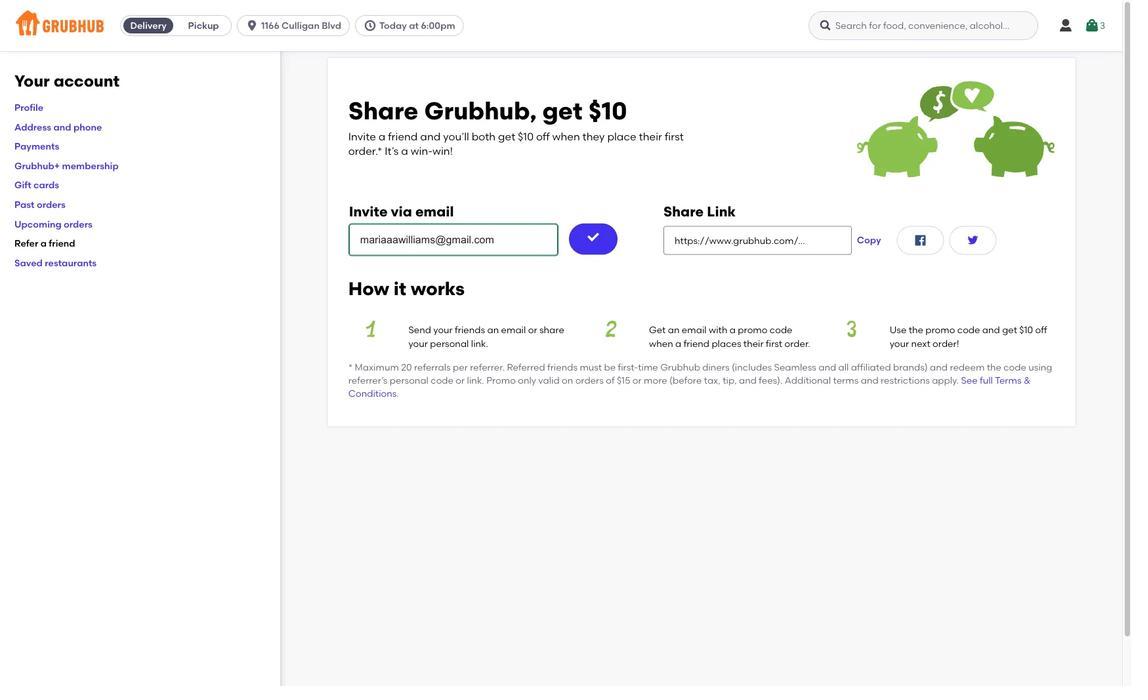 Task type: describe. For each thing, give the bounding box(es) containing it.
referred
[[507, 362, 545, 373]]

when inside get an email with a promo code when a friend places their first order.
[[649, 338, 673, 349]]

share link
[[664, 203, 736, 220]]

with
[[709, 325, 728, 336]]

see full terms & conditions
[[348, 375, 1031, 400]]

and inside share grubhub, get $10 invite a friend and you'll both get $10 off when they place their first order.* it's a win-win!
[[420, 130, 441, 143]]

apply.
[[932, 375, 959, 386]]

delivery
[[130, 20, 167, 31]]

svg image inside today at 6:00pm button
[[364, 19, 377, 32]]

0 horizontal spatial $10
[[518, 130, 534, 143]]

friends inside * maximum 20 referrals per referrer. referred friends must be first-time grubhub diners (includes seamless and all affiliated brands) and redeem the code using referrer's personal code or link. promo only valid on orders of $15 or more (before tax, tip, and fees). additional terms and restrictions apply.
[[548, 362, 578, 373]]

and left phone
[[54, 121, 71, 133]]

place
[[608, 130, 637, 143]]

on
[[562, 375, 573, 386]]

link
[[707, 203, 736, 220]]

their inside get an email with a promo code when a friend places their first order.
[[744, 338, 764, 349]]

proceed to checkout
[[1019, 419, 1114, 431]]

1 horizontal spatial your
[[434, 325, 453, 336]]

next
[[912, 338, 931, 349]]

get
[[649, 325, 666, 336]]

profile link
[[14, 102, 43, 113]]

affiliated
[[851, 362, 891, 373]]

brands)
[[894, 362, 928, 373]]

time
[[638, 362, 658, 373]]

upcoming orders
[[14, 219, 93, 230]]

to
[[1059, 419, 1068, 431]]

get inside use the promo code and get $10 off your next order!
[[1003, 325, 1018, 336]]

orders for past orders
[[37, 199, 66, 210]]

order.
[[785, 338, 811, 349]]

works
[[411, 278, 465, 300]]

payments link
[[14, 141, 59, 152]]

order.*
[[348, 145, 382, 158]]

copy button
[[852, 226, 887, 255]]

a up grubhub
[[676, 338, 682, 349]]

all
[[839, 362, 849, 373]]

only
[[518, 375, 537, 386]]

upcoming orders link
[[14, 219, 93, 230]]

order!
[[933, 338, 960, 349]]

grubhub+ membership link
[[14, 160, 119, 171]]

referrer.
[[470, 362, 505, 373]]

terms
[[995, 375, 1022, 386]]

referrals
[[414, 362, 451, 373]]

blvd
[[322, 20, 341, 31]]

(before
[[670, 375, 702, 386]]

share grubhub, get $10 invite a friend and you'll both get $10 off when they place their first order.* it's a win-win!
[[348, 97, 684, 158]]

and up apply.
[[930, 362, 948, 373]]

email inside send your friends an email or share your personal link.
[[501, 325, 526, 336]]

proceed to checkout button
[[978, 413, 1133, 437]]

membership
[[62, 160, 119, 171]]

grubhub+ membership
[[14, 160, 119, 171]]

copy
[[857, 235, 881, 246]]

promo inside use the promo code and get $10 off your next order!
[[926, 325, 956, 336]]

grubhub,
[[424, 97, 537, 126]]

a right "with"
[[730, 325, 736, 336]]

upcoming
[[14, 219, 62, 230]]

share for grubhub,
[[348, 97, 419, 126]]

share grubhub and save image
[[857, 79, 1055, 178]]

1 vertical spatial invite
[[349, 203, 388, 220]]

full
[[980, 375, 993, 386]]

proceed
[[1019, 419, 1056, 431]]

code up terms
[[1004, 362, 1027, 373]]

how it works
[[348, 278, 465, 300]]

email for get an email with a promo code when a friend places their first order.
[[682, 325, 707, 336]]

past orders link
[[14, 199, 66, 210]]

both
[[472, 130, 496, 143]]

past orders
[[14, 199, 66, 210]]

terms
[[834, 375, 859, 386]]

or inside send your friends an email or share your personal link.
[[528, 325, 537, 336]]

refer
[[14, 238, 38, 249]]

referrer's
[[348, 375, 388, 386]]

svg image inside 1166 culligan blvd 'button'
[[246, 19, 259, 32]]

how
[[348, 278, 389, 300]]

use
[[890, 325, 907, 336]]

first inside get an email with a promo code when a friend places their first order.
[[766, 338, 783, 349]]

Search for food, convenience, alcohol... search field
[[809, 11, 1039, 40]]

invite inside share grubhub, get $10 invite a friend and you'll both get $10 off when they place their first order.* it's a win-win!
[[348, 130, 376, 143]]

the inside use the promo code and get $10 off your next order!
[[909, 325, 924, 336]]

personal inside send your friends an email or share your personal link.
[[430, 338, 469, 349]]

step 3 image
[[830, 321, 874, 338]]

today at 6:00pm
[[380, 20, 455, 31]]

0 horizontal spatial or
[[456, 375, 465, 386]]

a right refer
[[41, 238, 47, 249]]

address and phone link
[[14, 121, 102, 133]]

phone
[[73, 121, 102, 133]]

it's
[[385, 145, 399, 158]]

an inside get an email with a promo code when a friend places their first order.
[[668, 325, 680, 336]]

1166
[[261, 20, 280, 31]]

step 1 image
[[348, 321, 393, 338]]

culligan
[[282, 20, 320, 31]]

svg image inside 3 button
[[1085, 18, 1100, 33]]

win-
[[411, 145, 433, 158]]

must
[[580, 362, 602, 373]]

3 button
[[1085, 14, 1106, 37]]

first inside share grubhub, get $10 invite a friend and you'll both get $10 off when they place their first order.* it's a win-win!
[[665, 130, 684, 143]]

.
[[397, 389, 399, 400]]

see full terms & conditions link
[[348, 375, 1031, 400]]



Task type: locate. For each thing, give the bounding box(es) containing it.
past
[[14, 199, 35, 210]]

today at 6:00pm button
[[355, 15, 469, 36]]

using
[[1029, 362, 1053, 373]]

0 horizontal spatial friend
[[49, 238, 75, 249]]

the inside * maximum 20 referrals per referrer. referred friends must be first-time grubhub diners (includes seamless and all affiliated brands) and redeem the code using referrer's personal code or link. promo only valid on orders of $15 or more (before tax, tip, and fees). additional terms and restrictions apply.
[[987, 362, 1002, 373]]

and inside use the promo code and get $10 off your next order!
[[983, 325, 1001, 336]]

promo up order!
[[926, 325, 956, 336]]

friend inside get an email with a promo code when a friend places their first order.
[[684, 338, 710, 349]]

your down send
[[409, 338, 428, 349]]

0 horizontal spatial an
[[487, 325, 499, 336]]

friend inside share grubhub, get $10 invite a friend and you'll both get $10 off when they place their first order.* it's a win-win!
[[388, 130, 418, 143]]

share left link
[[664, 203, 704, 220]]

0 horizontal spatial friends
[[455, 325, 485, 336]]

friend down "with"
[[684, 338, 710, 349]]

1 horizontal spatial share
[[664, 203, 704, 220]]

use the promo code and get $10 off your next order!
[[890, 325, 1048, 349]]

get right both
[[498, 130, 516, 143]]

email
[[416, 203, 454, 220], [501, 325, 526, 336], [682, 325, 707, 336]]

checkout
[[1070, 419, 1114, 431]]

of
[[606, 375, 615, 386]]

it
[[394, 278, 407, 300]]

1 vertical spatial $10
[[518, 130, 534, 143]]

1 vertical spatial first
[[766, 338, 783, 349]]

0 horizontal spatial first
[[665, 130, 684, 143]]

0 vertical spatial the
[[909, 325, 924, 336]]

your down "use"
[[890, 338, 910, 349]]

2 vertical spatial get
[[1003, 325, 1018, 336]]

code down referrals
[[431, 375, 454, 386]]

delivery button
[[121, 15, 176, 36]]

6:00pm
[[421, 20, 455, 31]]

0 vertical spatial first
[[665, 130, 684, 143]]

an inside send your friends an email or share your personal link.
[[487, 325, 499, 336]]

link. up referrer. in the left of the page
[[471, 338, 488, 349]]

be
[[604, 362, 616, 373]]

your right send
[[434, 325, 453, 336]]

send your friends an email or share your personal link.
[[409, 325, 565, 349]]

a up it's
[[379, 130, 386, 143]]

0 horizontal spatial their
[[639, 130, 663, 143]]

today
[[380, 20, 407, 31]]

link. inside send your friends an email or share your personal link.
[[471, 338, 488, 349]]

2 promo from the left
[[926, 325, 956, 336]]

your inside use the promo code and get $10 off your next order!
[[890, 338, 910, 349]]

0 horizontal spatial get
[[498, 130, 516, 143]]

1 vertical spatial friend
[[49, 238, 75, 249]]

grubhub
[[661, 362, 700, 373]]

get up terms
[[1003, 325, 1018, 336]]

promo up places
[[738, 325, 768, 336]]

1 promo from the left
[[738, 325, 768, 336]]

20
[[401, 362, 412, 373]]

an
[[487, 325, 499, 336], [668, 325, 680, 336]]

tax,
[[704, 375, 721, 386]]

$10 right both
[[518, 130, 534, 143]]

promo
[[487, 375, 516, 386]]

off up using
[[1036, 325, 1048, 336]]

profile
[[14, 102, 43, 113]]

1 horizontal spatial an
[[668, 325, 680, 336]]

$10 up place
[[589, 97, 627, 126]]

0 vertical spatial off
[[536, 130, 550, 143]]

an right get
[[668, 325, 680, 336]]

places
[[712, 338, 742, 349]]

0 vertical spatial personal
[[430, 338, 469, 349]]

tip,
[[723, 375, 737, 386]]

off inside share grubhub, get $10 invite a friend and you'll both get $10 off when they place their first order.* it's a win-win!
[[536, 130, 550, 143]]

0 vertical spatial when
[[553, 130, 580, 143]]

an up referrer. in the left of the page
[[487, 325, 499, 336]]

orders up upcoming orders
[[37, 199, 66, 210]]

maximum
[[355, 362, 399, 373]]

share
[[540, 325, 565, 336]]

the up next
[[909, 325, 924, 336]]

0 horizontal spatial personal
[[390, 375, 429, 386]]

address
[[14, 121, 51, 133]]

0 horizontal spatial when
[[553, 130, 580, 143]]

0 vertical spatial their
[[639, 130, 663, 143]]

link. down referrer. in the left of the page
[[467, 375, 484, 386]]

2 horizontal spatial or
[[633, 375, 642, 386]]

conditions
[[348, 389, 397, 400]]

2 vertical spatial orders
[[576, 375, 604, 386]]

friend up it's
[[388, 130, 418, 143]]

1 horizontal spatial $10
[[589, 97, 627, 126]]

1 horizontal spatial off
[[1036, 325, 1048, 336]]

*
[[348, 362, 353, 373]]

1 horizontal spatial first
[[766, 338, 783, 349]]

1 vertical spatial link.
[[467, 375, 484, 386]]

you'll
[[443, 130, 469, 143]]

restaurants
[[45, 257, 97, 269]]

0 horizontal spatial share
[[348, 97, 419, 126]]

0 vertical spatial share
[[348, 97, 419, 126]]

and down affiliated
[[861, 375, 879, 386]]

1166 culligan blvd
[[261, 20, 341, 31]]

share inside share grubhub, get $10 invite a friend and you'll both get $10 off when they place their first order.* it's a win-win!
[[348, 97, 419, 126]]

2 horizontal spatial get
[[1003, 325, 1018, 336]]

0 horizontal spatial promo
[[738, 325, 768, 336]]

svg image
[[1058, 18, 1074, 33], [1085, 18, 1100, 33], [819, 19, 833, 32], [966, 233, 981, 248]]

friends inside send your friends an email or share your personal link.
[[455, 325, 485, 336]]

Enter your friend's email email field
[[349, 224, 558, 256]]

a right it's
[[401, 145, 408, 158]]

redeem
[[950, 362, 985, 373]]

svg image
[[246, 19, 259, 32], [364, 19, 377, 32], [586, 229, 601, 245], [913, 233, 929, 248]]

link. inside * maximum 20 referrals per referrer. referred friends must be first-time grubhub diners (includes seamless and all affiliated brands) and redeem the code using referrer's personal code or link. promo only valid on orders of $15 or more (before tax, tip, and fees). additional terms and restrictions apply.
[[467, 375, 484, 386]]

share up it's
[[348, 97, 419, 126]]

per
[[453, 362, 468, 373]]

1 horizontal spatial or
[[528, 325, 537, 336]]

grubhub+
[[14, 160, 60, 171]]

gift cards link
[[14, 180, 59, 191]]

$10 up using
[[1020, 325, 1034, 336]]

more
[[644, 375, 668, 386]]

invite left via
[[349, 203, 388, 220]]

your
[[14, 72, 50, 91]]

and left all
[[819, 362, 837, 373]]

orders for upcoming orders
[[64, 219, 93, 230]]

1 vertical spatial orders
[[64, 219, 93, 230]]

via
[[391, 203, 412, 220]]

or right $15
[[633, 375, 642, 386]]

2 an from the left
[[668, 325, 680, 336]]

first left order. at right
[[766, 338, 783, 349]]

or left share
[[528, 325, 537, 336]]

2 horizontal spatial $10
[[1020, 325, 1034, 336]]

personal inside * maximum 20 referrals per referrer. referred friends must be first-time grubhub diners (includes seamless and all affiliated brands) and redeem the code using referrer's personal code or link. promo only valid on orders of $15 or more (before tax, tip, and fees). additional terms and restrictions apply.
[[390, 375, 429, 386]]

orders up refer a friend
[[64, 219, 93, 230]]

1 horizontal spatial when
[[649, 338, 673, 349]]

1 vertical spatial personal
[[390, 375, 429, 386]]

address and phone
[[14, 121, 102, 133]]

1 horizontal spatial their
[[744, 338, 764, 349]]

get an email with a promo code when a friend places their first order.
[[649, 325, 811, 349]]

1 vertical spatial share
[[664, 203, 704, 220]]

payments
[[14, 141, 59, 152]]

2 horizontal spatial email
[[682, 325, 707, 336]]

1 horizontal spatial personal
[[430, 338, 469, 349]]

and up redeem
[[983, 325, 1001, 336]]

1 vertical spatial when
[[649, 338, 673, 349]]

0 vertical spatial link.
[[471, 338, 488, 349]]

and up win-
[[420, 130, 441, 143]]

their inside share grubhub, get $10 invite a friend and you'll both get $10 off when they place their first order.* it's a win-win!
[[639, 130, 663, 143]]

invite up order.*
[[348, 130, 376, 143]]

0 horizontal spatial email
[[416, 203, 454, 220]]

and down the (includes
[[739, 375, 757, 386]]

&
[[1024, 375, 1031, 386]]

promo inside get an email with a promo code when a friend places their first order.
[[738, 325, 768, 336]]

2 vertical spatial friend
[[684, 338, 710, 349]]

0 horizontal spatial the
[[909, 325, 924, 336]]

the
[[909, 325, 924, 336], [987, 362, 1002, 373]]

share for link
[[664, 203, 704, 220]]

email left share
[[501, 325, 526, 336]]

saved
[[14, 257, 43, 269]]

gift cards
[[14, 180, 59, 191]]

friends up on at the bottom of the page
[[548, 362, 578, 373]]

0 vertical spatial $10
[[589, 97, 627, 126]]

link.
[[471, 338, 488, 349], [467, 375, 484, 386]]

at
[[409, 20, 419, 31]]

pickup
[[188, 20, 219, 31]]

code inside get an email with a promo code when a friend places their first order.
[[770, 325, 793, 336]]

None text field
[[664, 226, 852, 255]]

or down per
[[456, 375, 465, 386]]

2 vertical spatial $10
[[1020, 325, 1034, 336]]

1 horizontal spatial email
[[501, 325, 526, 336]]

step 2 image
[[589, 321, 634, 338]]

1 an from the left
[[487, 325, 499, 336]]

main navigation navigation
[[0, 0, 1123, 51]]

the up full
[[987, 362, 1002, 373]]

friends up per
[[455, 325, 485, 336]]

saved restaurants link
[[14, 257, 97, 269]]

see
[[962, 375, 978, 386]]

email left "with"
[[682, 325, 707, 336]]

your
[[434, 325, 453, 336], [409, 338, 428, 349], [890, 338, 910, 349]]

when
[[553, 130, 580, 143], [649, 338, 673, 349]]

valid
[[539, 375, 560, 386]]

0 vertical spatial friend
[[388, 130, 418, 143]]

1 vertical spatial get
[[498, 130, 516, 143]]

0 vertical spatial invite
[[348, 130, 376, 143]]

email right via
[[416, 203, 454, 220]]

get up they
[[543, 97, 583, 126]]

1 horizontal spatial friend
[[388, 130, 418, 143]]

1 vertical spatial the
[[987, 362, 1002, 373]]

personal
[[430, 338, 469, 349], [390, 375, 429, 386]]

first right place
[[665, 130, 684, 143]]

1 horizontal spatial the
[[987, 362, 1002, 373]]

personal down 20
[[390, 375, 429, 386]]

account
[[54, 72, 120, 91]]

when down get
[[649, 338, 673, 349]]

email for invite via email
[[416, 203, 454, 220]]

1166 culligan blvd button
[[237, 15, 355, 36]]

gift
[[14, 180, 31, 191]]

2 horizontal spatial your
[[890, 338, 910, 349]]

refer a friend link
[[14, 238, 75, 249]]

when left they
[[553, 130, 580, 143]]

their up the (includes
[[744, 338, 764, 349]]

1 vertical spatial off
[[1036, 325, 1048, 336]]

personal up per
[[430, 338, 469, 349]]

1 vertical spatial their
[[744, 338, 764, 349]]

0 horizontal spatial your
[[409, 338, 428, 349]]

email inside get an email with a promo code when a friend places their first order.
[[682, 325, 707, 336]]

when inside share grubhub, get $10 invite a friend and you'll both get $10 off when they place their first order.* it's a win-win!
[[553, 130, 580, 143]]

* maximum 20 referrals per referrer. referred friends must be first-time grubhub diners (includes seamless and all affiliated brands) and redeem the code using referrer's personal code or link. promo only valid on orders of $15 or more (before tax, tip, and fees). additional terms and restrictions apply.
[[348, 362, 1053, 386]]

1 horizontal spatial get
[[543, 97, 583, 126]]

send
[[409, 325, 431, 336]]

code up order. at right
[[770, 325, 793, 336]]

2 horizontal spatial friend
[[684, 338, 710, 349]]

off inside use the promo code and get $10 off your next order!
[[1036, 325, 1048, 336]]

fees).
[[759, 375, 783, 386]]

3
[[1100, 20, 1106, 31]]

off left they
[[536, 130, 550, 143]]

orders inside * maximum 20 referrals per referrer. referred friends must be first-time grubhub diners (includes seamless and all affiliated brands) and redeem the code using referrer's personal code or link. promo only valid on orders of $15 or more (before tax, tip, and fees). additional terms and restrictions apply.
[[576, 375, 604, 386]]

code inside use the promo code and get $10 off your next order!
[[958, 325, 981, 336]]

0 vertical spatial orders
[[37, 199, 66, 210]]

1 horizontal spatial promo
[[926, 325, 956, 336]]

invite via email
[[349, 203, 454, 220]]

1 horizontal spatial friends
[[548, 362, 578, 373]]

$10 inside use the promo code and get $10 off your next order!
[[1020, 325, 1034, 336]]

their right place
[[639, 130, 663, 143]]

$15
[[617, 375, 631, 386]]

orders down must
[[576, 375, 604, 386]]

code up order!
[[958, 325, 981, 336]]

0 vertical spatial friends
[[455, 325, 485, 336]]

0 vertical spatial get
[[543, 97, 583, 126]]

a
[[379, 130, 386, 143], [401, 145, 408, 158], [41, 238, 47, 249], [730, 325, 736, 336], [676, 338, 682, 349]]

1 vertical spatial friends
[[548, 362, 578, 373]]

friend up saved restaurants
[[49, 238, 75, 249]]

0 horizontal spatial off
[[536, 130, 550, 143]]



Task type: vqa. For each thing, say whether or not it's contained in the screenshot.
Profile
yes



